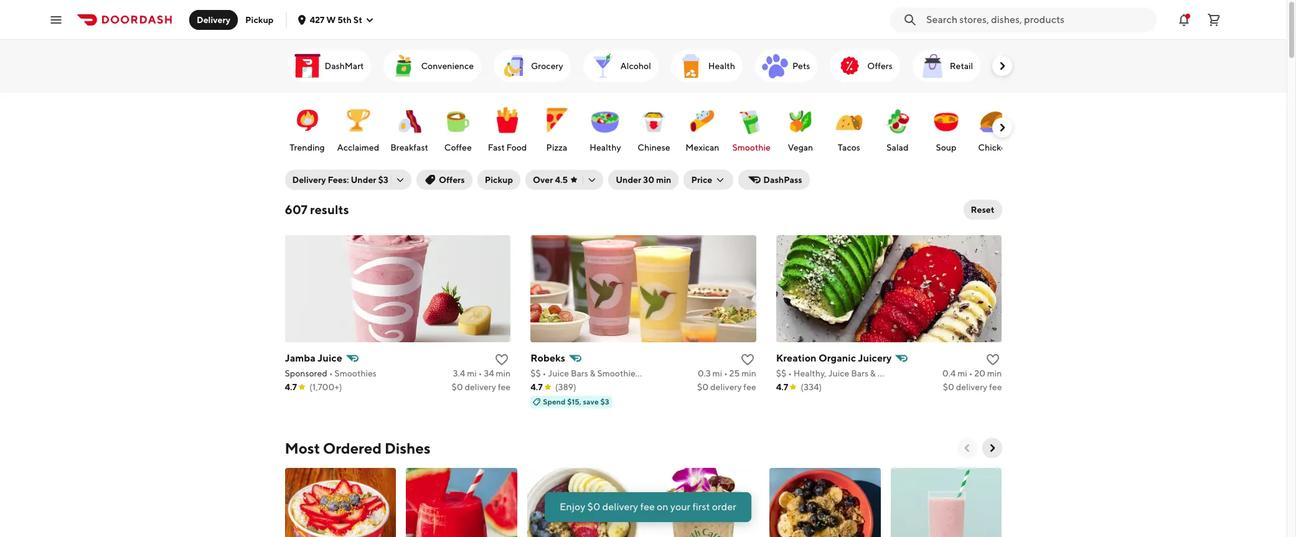 Task type: locate. For each thing, give the bounding box(es) containing it.
under right fees:
[[351, 175, 376, 185]]

price button
[[684, 170, 734, 190]]

3 $​0 from the left
[[943, 382, 955, 392]]

2 horizontal spatial juice
[[828, 369, 850, 379]]

3 click to add this store to your saved list image from the left
[[986, 352, 1001, 367]]

breakfast
[[391, 143, 428, 153]]

$$ for robeks
[[531, 369, 541, 379]]

1 horizontal spatial $​0 delivery fee
[[697, 382, 757, 392]]

open menu image
[[49, 12, 64, 27]]

bowls
[[663, 369, 686, 379]]

price
[[691, 175, 713, 185]]

$3 for spend $15, save $3
[[601, 397, 609, 407]]

4.5
[[555, 175, 568, 185]]

$​0 down 3.4
[[452, 382, 463, 392]]

mi for organic
[[958, 369, 968, 379]]

0 horizontal spatial pickup button
[[238, 10, 281, 30]]

fee
[[498, 382, 511, 392], [744, 382, 757, 392], [990, 382, 1002, 392], [640, 501, 655, 513]]

4.7
[[285, 382, 297, 392], [531, 382, 543, 392], [776, 382, 789, 392]]

on
[[657, 501, 669, 513]]

0 horizontal spatial smoothies
[[335, 369, 377, 379]]

juice up "(389)"
[[548, 369, 569, 379]]

•
[[329, 369, 333, 379], [479, 369, 482, 379], [543, 369, 546, 379], [724, 369, 728, 379], [788, 369, 792, 379], [969, 369, 973, 379]]

delivery inside button
[[197, 15, 230, 25]]

offers down coffee
[[439, 175, 465, 185]]

jamba juice
[[285, 352, 342, 364]]

$$ down robeks
[[531, 369, 541, 379]]

delivery for jamba juice
[[465, 382, 496, 392]]

over 4.5 button
[[526, 170, 604, 190]]

click to add this store to your saved list image
[[495, 352, 509, 367], [740, 352, 755, 367], [986, 352, 1001, 367]]

2 horizontal spatial 4.7
[[776, 382, 789, 392]]

click to add this store to your saved list image up 0.4 mi • 20 min
[[986, 352, 1001, 367]]

mi right '0.4'
[[958, 369, 968, 379]]

2 smoothies from the left
[[878, 369, 920, 379]]

1 horizontal spatial smoothies
[[878, 369, 920, 379]]

smoothies down juicery
[[878, 369, 920, 379]]

2 horizontal spatial $​0 delivery fee
[[943, 382, 1002, 392]]

$3 right save
[[601, 397, 609, 407]]

juice up the 'sponsored • smoothies'
[[318, 352, 342, 364]]

2 4.7 from the left
[[531, 382, 543, 392]]

• up (1,700+)
[[329, 369, 333, 379]]

1 vertical spatial pickup
[[485, 175, 513, 185]]

1 click to add this store to your saved list image from the left
[[495, 352, 509, 367]]

mi right 3.4
[[467, 369, 477, 379]]

$​0 down '0.4'
[[943, 382, 955, 392]]

1 next button of carousel image from the top
[[996, 60, 1009, 72]]

$​0 delivery fee down "0.3 mi • 25 min"
[[697, 382, 757, 392]]

kreation
[[776, 352, 817, 364]]

previous button of carousel image
[[961, 442, 974, 455]]

fee down 0.4 mi • 20 min
[[990, 382, 1002, 392]]

fees:
[[328, 175, 349, 185]]

under inside button
[[616, 175, 642, 185]]

1 horizontal spatial mi
[[713, 369, 722, 379]]

4.7 left (334) on the bottom right of page
[[776, 382, 789, 392]]

0 horizontal spatial $$
[[531, 369, 541, 379]]

$0
[[588, 501, 601, 513]]

$​0 delivery fee down 3.4 mi • 34 min
[[452, 382, 511, 392]]

offers right offers "icon"
[[868, 61, 893, 71]]

alcohol
[[621, 61, 651, 71]]

1 & from the left
[[590, 369, 596, 379]]

jamba
[[285, 352, 316, 364]]

next button of carousel image up chicken
[[996, 121, 1009, 134]]

delivery
[[465, 382, 496, 392], [711, 382, 742, 392], [956, 382, 988, 392], [603, 501, 638, 513]]

20
[[975, 369, 986, 379]]

soup
[[936, 143, 957, 153]]

1 horizontal spatial 4.7
[[531, 382, 543, 392]]

under
[[351, 175, 376, 185], [616, 175, 642, 185]]

1 vertical spatial next button of carousel image
[[996, 121, 1009, 134]]

4.7 left "(389)"
[[531, 382, 543, 392]]

min for jamba juice
[[496, 369, 511, 379]]

• left 34
[[479, 369, 482, 379]]

0 vertical spatial next button of carousel image
[[996, 60, 1009, 72]]

delivery for delivery
[[197, 15, 230, 25]]

0 horizontal spatial mi
[[467, 369, 477, 379]]

delivery down 0.4 mi • 20 min
[[956, 382, 988, 392]]

pickup button left 427 on the top left
[[238, 10, 281, 30]]

under 30 min button
[[608, 170, 679, 190]]

min right 30
[[656, 175, 672, 185]]

juice down organic
[[828, 369, 850, 379]]

1 $$ from the left
[[531, 369, 541, 379]]

bars down juicery
[[851, 369, 869, 379]]

min right 20
[[988, 369, 1002, 379]]

smoothies up (1,700+)
[[335, 369, 377, 379]]

next button of carousel image
[[996, 60, 1009, 72], [996, 121, 1009, 134]]

min for robeks
[[742, 369, 757, 379]]

1 $​0 from the left
[[452, 382, 463, 392]]

robeks
[[531, 352, 565, 364]]

1 smoothies from the left
[[335, 369, 377, 379]]

3 mi from the left
[[958, 369, 968, 379]]

offers button
[[417, 170, 472, 190]]

• down the kreation on the bottom right
[[788, 369, 792, 379]]

min right 34
[[496, 369, 511, 379]]

your
[[671, 501, 691, 513]]

2 & from the left
[[871, 369, 876, 379]]

click to add this store to your saved list image up 3.4 mi • 34 min
[[495, 352, 509, 367]]

$3 down acclaimed
[[378, 175, 389, 185]]

1 horizontal spatial click to add this store to your saved list image
[[740, 352, 755, 367]]

mi right 0.3
[[713, 369, 722, 379]]

delivery
[[197, 15, 230, 25], [292, 175, 326, 185]]

4.7 down sponsored
[[285, 382, 297, 392]]

$$ • juice bars & smoothies, acai bowls
[[531, 369, 686, 379]]

min inside button
[[656, 175, 672, 185]]

2 $$ from the left
[[776, 369, 787, 379]]

enjoy
[[560, 501, 586, 513]]

under 30 min
[[616, 175, 672, 185]]

bars up "(389)"
[[571, 369, 588, 379]]

2 • from the left
[[479, 369, 482, 379]]

0 horizontal spatial offers
[[439, 175, 465, 185]]

0 horizontal spatial &
[[590, 369, 596, 379]]

1 horizontal spatial pickup button
[[477, 170, 521, 190]]

0 horizontal spatial $​0
[[452, 382, 463, 392]]

pickup
[[245, 15, 274, 25], [485, 175, 513, 185]]

1 • from the left
[[329, 369, 333, 379]]

427 w 5th st
[[310, 15, 362, 25]]

fast
[[488, 143, 505, 153]]

0 horizontal spatial $3
[[378, 175, 389, 185]]

(389)
[[555, 382, 577, 392]]

1 bars from the left
[[571, 369, 588, 379]]

0 vertical spatial pickup
[[245, 15, 274, 25]]

1 $​0 delivery fee from the left
[[452, 382, 511, 392]]

1 horizontal spatial bars
[[851, 369, 869, 379]]

& left smoothies,
[[590, 369, 596, 379]]

1 horizontal spatial $​0
[[697, 382, 709, 392]]

1 horizontal spatial juice
[[548, 369, 569, 379]]

1 horizontal spatial $3
[[601, 397, 609, 407]]

607
[[285, 202, 308, 217]]

0 vertical spatial pickup button
[[238, 10, 281, 30]]

0 horizontal spatial juice
[[318, 352, 342, 364]]

$​0 for jamba
[[452, 382, 463, 392]]

fee down 3.4 mi • 34 min
[[498, 382, 511, 392]]

smoothies,
[[597, 369, 642, 379]]

& down juicery
[[871, 369, 876, 379]]

0 vertical spatial offers
[[868, 61, 893, 71]]

1 mi from the left
[[467, 369, 477, 379]]

click to add this store to your saved list image for juice
[[495, 352, 509, 367]]

bars
[[571, 369, 588, 379], [851, 369, 869, 379]]

under left 30
[[616, 175, 642, 185]]

2 horizontal spatial $​0
[[943, 382, 955, 392]]

dashmart
[[325, 61, 364, 71]]

• left 25 on the right bottom of the page
[[724, 369, 728, 379]]

$$ • healthy, juice bars & smoothies
[[776, 369, 920, 379]]

juicery
[[858, 352, 892, 364]]

0 horizontal spatial under
[[351, 175, 376, 185]]

0 vertical spatial delivery
[[197, 15, 230, 25]]

save
[[583, 397, 599, 407]]

&
[[590, 369, 596, 379], [871, 369, 876, 379]]

offers inside button
[[439, 175, 465, 185]]

2 $​0 delivery fee from the left
[[697, 382, 757, 392]]

dashpass button
[[739, 170, 810, 190]]

2 horizontal spatial mi
[[958, 369, 968, 379]]

3 $​0 delivery fee from the left
[[943, 382, 1002, 392]]

0 vertical spatial $3
[[378, 175, 389, 185]]

3.4
[[453, 369, 465, 379]]

0 horizontal spatial click to add this store to your saved list image
[[495, 352, 509, 367]]

delivery down "0.3 mi • 25 min"
[[711, 382, 742, 392]]

retail link
[[913, 50, 981, 82]]

0 horizontal spatial pickup
[[245, 15, 274, 25]]

pickup button down fast
[[477, 170, 521, 190]]

1 vertical spatial $3
[[601, 397, 609, 407]]

0.3
[[698, 369, 711, 379]]

$​0 delivery fee down 0.4 mi • 20 min
[[943, 382, 1002, 392]]

• down robeks
[[543, 369, 546, 379]]

2 horizontal spatial click to add this store to your saved list image
[[986, 352, 1001, 367]]

$​0 delivery fee
[[452, 382, 511, 392], [697, 382, 757, 392], [943, 382, 1002, 392]]

fee left on
[[640, 501, 655, 513]]

• left 20
[[969, 369, 973, 379]]

$​0 delivery fee for juice
[[452, 382, 511, 392]]

$​0 down 0.3
[[697, 382, 709, 392]]

click to add this store to your saved list image up "0.3 mi • 25 min"
[[740, 352, 755, 367]]

2 $​0 from the left
[[697, 382, 709, 392]]

next button of carousel image
[[986, 442, 999, 455]]

pizza
[[546, 143, 568, 153]]

next button of carousel image right retail
[[996, 60, 1009, 72]]

2 under from the left
[[616, 175, 642, 185]]

1 4.7 from the left
[[285, 382, 297, 392]]

3 4.7 from the left
[[776, 382, 789, 392]]

pickup right delivery button on the left of the page
[[245, 15, 274, 25]]

0.4
[[943, 369, 956, 379]]

3 • from the left
[[543, 369, 546, 379]]

delivery down 3.4 mi • 34 min
[[465, 382, 496, 392]]

1 horizontal spatial offers
[[868, 61, 893, 71]]

min right 25 on the right bottom of the page
[[742, 369, 757, 379]]

0 horizontal spatial $​0 delivery fee
[[452, 382, 511, 392]]

0 horizontal spatial 4.7
[[285, 382, 297, 392]]

1 horizontal spatial &
[[871, 369, 876, 379]]

trending link
[[286, 99, 328, 156]]

mexican
[[686, 143, 720, 153]]

1 vertical spatial offers
[[439, 175, 465, 185]]

pets image
[[760, 51, 790, 81]]

1 horizontal spatial $$
[[776, 369, 787, 379]]

$$ down the kreation on the bottom right
[[776, 369, 787, 379]]

0 horizontal spatial bars
[[571, 369, 588, 379]]

offers
[[868, 61, 893, 71], [439, 175, 465, 185]]

tacos
[[838, 143, 861, 153]]

order
[[712, 501, 737, 513]]

smoothies
[[335, 369, 377, 379], [878, 369, 920, 379]]

1 horizontal spatial under
[[616, 175, 642, 185]]

$3
[[378, 175, 389, 185], [601, 397, 609, 407]]

pickup down fast
[[485, 175, 513, 185]]

healthy
[[590, 143, 621, 153]]

(1,700+)
[[310, 382, 342, 392]]

1 vertical spatial delivery
[[292, 175, 326, 185]]

1 horizontal spatial delivery
[[292, 175, 326, 185]]

0 horizontal spatial delivery
[[197, 15, 230, 25]]

4.7 for robeks
[[531, 382, 543, 392]]

fee down "0.3 mi • 25 min"
[[744, 382, 757, 392]]

results
[[310, 202, 349, 217]]

1 horizontal spatial pickup
[[485, 175, 513, 185]]

0 items, open order cart image
[[1207, 12, 1222, 27]]



Task type: vqa. For each thing, say whether or not it's contained in the screenshot.
CATERING icon
yes



Task type: describe. For each thing, give the bounding box(es) containing it.
fee for jamba juice
[[498, 382, 511, 392]]

25
[[730, 369, 740, 379]]

5 • from the left
[[788, 369, 792, 379]]

min for kreation organic juicery
[[988, 369, 1002, 379]]

(334)
[[801, 382, 822, 392]]

pickup for topmost pickup button
[[245, 15, 274, 25]]

dashpass
[[764, 175, 802, 185]]

$​0 delivery fee for organic
[[943, 382, 1002, 392]]

retail
[[950, 61, 973, 71]]

spend $15, save $3
[[543, 397, 609, 407]]

fee for kreation organic juicery
[[990, 382, 1002, 392]]

5th
[[338, 15, 352, 25]]

kreation organic juicery
[[776, 352, 892, 364]]

click to add this store to your saved list image for organic
[[986, 352, 1001, 367]]

acclaimed
[[337, 143, 379, 153]]

food
[[507, 143, 527, 153]]

st
[[354, 15, 362, 25]]

delivery fees: under $3
[[292, 175, 389, 185]]

fast food
[[488, 143, 527, 153]]

coffee
[[445, 143, 472, 153]]

grocery
[[531, 61, 563, 71]]

dashmart image
[[292, 51, 322, 81]]

sponsored
[[285, 369, 327, 379]]

Store search: begin typing to search for stores available on DoorDash text field
[[927, 13, 1150, 26]]

chinese
[[638, 143, 670, 153]]

$3 for delivery fees: under $3
[[378, 175, 389, 185]]

reset
[[971, 205, 995, 215]]

w
[[326, 15, 336, 25]]

grocery image
[[499, 51, 529, 81]]

over
[[533, 175, 553, 185]]

acclaimed link
[[335, 99, 382, 156]]

0.3 mi • 25 min
[[698, 369, 757, 379]]

most
[[285, 440, 320, 457]]

4.7 for kreation organic juicery
[[776, 382, 789, 392]]

sponsored • smoothies
[[285, 369, 377, 379]]

dishes
[[385, 440, 431, 457]]

grocery link
[[494, 50, 571, 82]]

offers image
[[835, 51, 865, 81]]

$​0 for kreation
[[943, 382, 955, 392]]

2 next button of carousel image from the top
[[996, 121, 1009, 134]]

delivery for kreation organic juicery
[[956, 382, 988, 392]]

427
[[310, 15, 325, 25]]

1 vertical spatial pickup button
[[477, 170, 521, 190]]

reset button
[[964, 200, 1002, 220]]

acai
[[643, 369, 661, 379]]

$$ for kreation organic juicery
[[776, 369, 787, 379]]

trending
[[290, 143, 325, 153]]

health
[[709, 61, 735, 71]]

healthy,
[[794, 369, 827, 379]]

2 click to add this store to your saved list image from the left
[[740, 352, 755, 367]]

607 results
[[285, 202, 349, 217]]

34
[[484, 369, 494, 379]]

delivery for delivery fees: under $3
[[292, 175, 326, 185]]

427 w 5th st button
[[297, 15, 375, 25]]

vegan
[[788, 143, 813, 153]]

fee for robeks
[[744, 382, 757, 392]]

6 • from the left
[[969, 369, 973, 379]]

over 4.5
[[533, 175, 568, 185]]

offers link
[[830, 50, 900, 82]]

2 bars from the left
[[851, 369, 869, 379]]

alcohol image
[[588, 51, 618, 81]]

spend
[[543, 397, 566, 407]]

pickup for pickup button to the bottom
[[485, 175, 513, 185]]

30
[[643, 175, 655, 185]]

ordered
[[323, 440, 382, 457]]

health link
[[671, 50, 743, 82]]

$15,
[[567, 397, 582, 407]]

mi for juice
[[467, 369, 477, 379]]

pets link
[[755, 50, 818, 82]]

most ordered dishes
[[285, 440, 431, 457]]

alcohol link
[[583, 50, 659, 82]]

convenience image
[[389, 51, 419, 81]]

retail image
[[918, 51, 948, 81]]

delivery right $0
[[603, 501, 638, 513]]

pets
[[793, 61, 810, 71]]

convenience
[[421, 61, 474, 71]]

4 • from the left
[[724, 369, 728, 379]]

delivery button
[[189, 10, 238, 30]]

3.4 mi • 34 min
[[453, 369, 511, 379]]

notification bell image
[[1177, 12, 1192, 27]]

health image
[[676, 51, 706, 81]]

salad
[[887, 143, 909, 153]]

convenience link
[[384, 50, 481, 82]]

enjoy $0 delivery fee on your first order
[[560, 501, 737, 513]]

delivery for robeks
[[711, 382, 742, 392]]

catering image
[[998, 51, 1028, 81]]

organic
[[819, 352, 856, 364]]

chicken
[[979, 143, 1012, 153]]

smoothie
[[733, 143, 771, 153]]

first
[[693, 501, 710, 513]]

4.7 for jamba juice
[[285, 382, 297, 392]]

dashmart link
[[287, 50, 371, 82]]

2 mi from the left
[[713, 369, 722, 379]]

1 under from the left
[[351, 175, 376, 185]]

0.4 mi • 20 min
[[943, 369, 1002, 379]]



